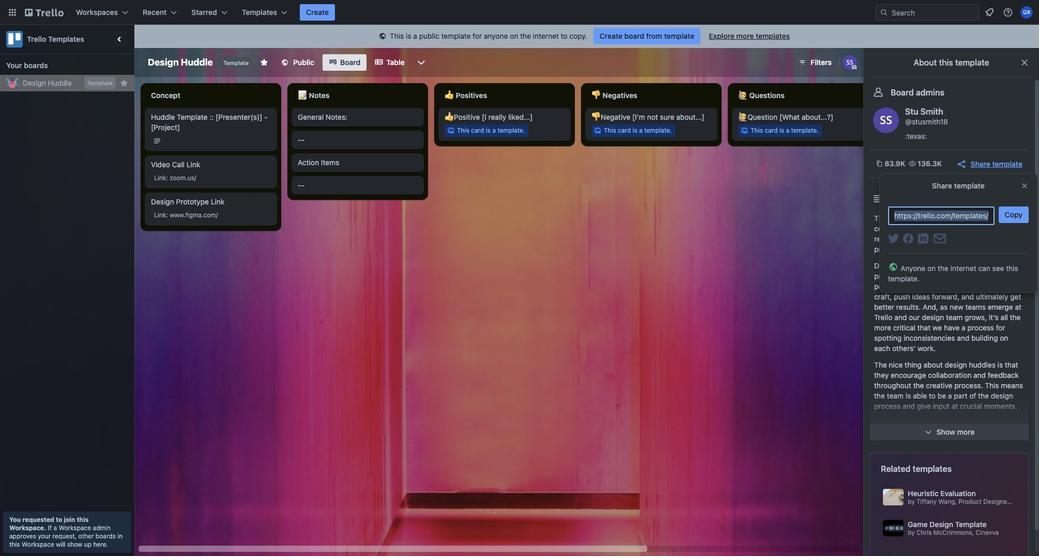 Task type: locate. For each thing, give the bounding box(es) containing it.
used down reviewing
[[974, 224, 990, 233]]

team
[[946, 313, 963, 322], [887, 392, 904, 401]]

for
[[473, 32, 482, 40], [943, 214, 952, 223], [996, 324, 1005, 332]]

more inside button
[[957, 428, 975, 437]]

0 vertical spatial board
[[624, 32, 644, 40]]

0 vertical spatial -- link
[[298, 135, 418, 145]]

1 horizontal spatial of
[[969, 392, 976, 401]]

feedback inside the nice thing about design huddles is that they encourage collaboration and feedback throughout the creative process. this means the team is able to be a part of the design process and give input at crucial moments.
[[988, 371, 1019, 380]]

card down 👎negative
[[618, 127, 631, 134]]

join
[[64, 516, 75, 524]]

for down all
[[996, 324, 1005, 332]]

2 card from the left
[[618, 127, 631, 134]]

🙋question
[[738, 113, 778, 121]]

2 this card is a template. from the left
[[604, 127, 672, 134]]

template inside game design template by chris mccrimmons, cinevva
[[955, 521, 987, 529]]

moments.
[[984, 402, 1017, 411]]

forward,
[[932, 293, 960, 301]]

and down able
[[903, 402, 915, 411]]

get
[[1010, 293, 1021, 301]]

design down and,
[[922, 313, 944, 322]]

for inside this is a board used for reviewing design concepts as a team. it can be used on a regular basis to give feedback throughout a project to inform further design thinking.
[[943, 214, 952, 223]]

0 horizontal spatial card
[[471, 127, 484, 134]]

stu smith @stusmith18
[[905, 107, 948, 126]]

1 vertical spatial by
[[908, 529, 915, 537]]

0 vertical spatial share template
[[971, 159, 1023, 168]]

internet inside anyone on the internet can see this template.
[[951, 264, 976, 273]]

stu smith (stusmith18) image right filters
[[843, 55, 857, 70]]

1 vertical spatial board
[[891, 88, 914, 97]]

0 horizontal spatial throughout
[[874, 382, 911, 390]]

be down reviewing
[[964, 224, 972, 233]]

more for read
[[893, 428, 910, 436]]

: down video
[[166, 174, 168, 182]]

design inside design prototype link link : www.figma.com/
[[151, 197, 174, 206]]

1 vertical spatial that
[[1005, 361, 1018, 370]]

1 vertical spatial as
[[940, 303, 948, 312]]

more right explore
[[736, 32, 754, 40]]

: left www.figma.com/
[[166, 211, 168, 219]]

trello right the @
[[1019, 498, 1035, 506]]

this left the "means" at the right
[[985, 382, 999, 390]]

1 vertical spatial huddle
[[48, 79, 72, 87]]

--
[[298, 135, 304, 144], [298, 181, 304, 190]]

1 horizontal spatial card
[[618, 127, 631, 134]]

explore more templates
[[709, 32, 790, 40]]

1 by from the top
[[908, 498, 915, 506]]

of inside the nice thing about design huddles is that they encourage collaboration and feedback throughout the creative process. this means the team is able to be a part of the design process and give input at crucial moments.
[[969, 392, 976, 401]]

1 horizontal spatial board
[[891, 88, 914, 97]]

1 vertical spatial we
[[949, 428, 958, 436]]

your
[[6, 61, 22, 70]]

1 vertical spatial of
[[969, 392, 976, 401]]

good
[[981, 262, 999, 270]]

template. down 🙋question [what about...?] link
[[791, 127, 819, 134]]

1 vertical spatial can
[[978, 264, 990, 273]]

design up moments.
[[991, 392, 1013, 401]]

of left any
[[959, 262, 966, 270]]

0 vertical spatial feedback
[[943, 235, 974, 244]]

related
[[881, 465, 911, 474]]

0 horizontal spatial board
[[624, 32, 644, 40]]

0 vertical spatial be
[[964, 224, 972, 233]]

0 vertical spatial about
[[924, 361, 943, 370]]

👍positive [i really liked...] link
[[445, 112, 565, 123]]

design inside design critique is a tenet of any good design practice. critique helps us gather diverse perspectives on our work, strengthen our craft, push ideas forward, and ultimately get better results. and, as new teams emerge at trello and our design team grows, it's all the more critical that we have a process for spotting inconsistencies and building on each others' work.
[[874, 262, 897, 270]]

1 vertical spatial board
[[904, 214, 923, 223]]

creative
[[926, 382, 953, 390]]

1 horizontal spatial our
[[929, 282, 940, 291]]

share template up close popover icon
[[971, 159, 1023, 168]]

this card is a template. down 👍positive [i really liked...]
[[457, 127, 525, 134]]

huddle
[[181, 57, 213, 68], [48, 79, 72, 87], [151, 113, 175, 121]]

can right it
[[950, 224, 962, 233]]

🙋
[[738, 91, 748, 100]]

that inside design critique is a tenet of any good design practice. critique helps us gather diverse perspectives on our work, strengthen our craft, push ideas forward, and ultimately get better results. and, as new teams emerge at trello and our design team grows, it's all the more critical that we have a process for spotting inconsistencies and building on each others' work.
[[917, 324, 931, 332]]

process up read more
[[874, 402, 901, 411]]

0 horizontal spatial feedback
[[943, 235, 974, 244]]

board
[[624, 32, 644, 40], [904, 214, 923, 223]]

0 horizontal spatial internet
[[533, 32, 559, 40]]

1 : from the top
[[166, 174, 168, 182]]

our
[[929, 282, 940, 291], [1001, 282, 1012, 291], [909, 313, 920, 322]]

0 vertical spatial that
[[917, 324, 931, 332]]

table link
[[369, 54, 411, 71]]

give inside the nice thing about design huddles is that they encourage collaboration and feedback throughout the creative process. this means the team is able to be a part of the design process and give input at crucial moments.
[[917, 402, 931, 411]]

1 card from the left
[[471, 127, 484, 134]]

means
[[1001, 382, 1023, 390]]

as inside this is a board used for reviewing design concepts as a team. it can be used on a regular basis to give feedback throughout a project to inform further design thinking.
[[907, 224, 915, 233]]

: inside design prototype link link : www.figma.com/
[[166, 211, 168, 219]]

template right from
[[664, 32, 694, 40]]

share
[[971, 159, 990, 168], [932, 181, 952, 190]]

huddles
[[969, 361, 996, 370], [995, 428, 1022, 436]]

0 vertical spatial huddle
[[181, 57, 213, 68]]

: for video
[[166, 174, 168, 182]]

1 this card is a template. from the left
[[457, 127, 525, 134]]

share on facebook image
[[903, 234, 914, 244]]

huddle down the your boards with 1 items element
[[48, 79, 72, 87]]

by inside heuristic evaluation by tiffany wang, product designer @ trello
[[908, 498, 915, 506]]

0 vertical spatial share
[[971, 159, 990, 168]]

card for 👎negative
[[618, 127, 631, 134]]

0 horizontal spatial board
[[340, 58, 360, 67]]

project
[[874, 245, 898, 254]]

you
[[9, 516, 21, 524]]

1 horizontal spatial templates
[[913, 465, 952, 474]]

0 vertical spatial stu smith (stusmith18) image
[[843, 55, 857, 70]]

1 vertical spatial templates
[[48, 35, 84, 43]]

1 horizontal spatial board
[[904, 214, 923, 223]]

1 horizontal spatial this card is a template.
[[604, 127, 672, 134]]

template
[[223, 59, 249, 66], [87, 80, 113, 86], [177, 113, 208, 121], [955, 521, 987, 529]]

request,
[[53, 533, 77, 541]]

feedback inside this is a board used for reviewing design concepts as a team. it can be used on a regular basis to give feedback throughout a project to inform further design thinking.
[[943, 235, 974, 244]]

the inside design critique is a tenet of any good design practice. critique helps us gather diverse perspectives on our work, strengthen our craft, push ideas forward, and ultimately get better results. and, as new teams emerge at trello and our design team grows, it's all the more critical that we have a process for spotting inconsistencies and building on each others' work.
[[1010, 313, 1021, 322]]

design huddle inside board name text field
[[148, 57, 213, 68]]

design prototype link link : www.figma.com/
[[151, 197, 225, 219]]

design right "do" at right
[[971, 428, 993, 436]]

this up the concepts
[[874, 214, 888, 223]]

thing
[[905, 361, 922, 370]]

2 horizontal spatial for
[[996, 324, 1005, 332]]

that up the "means" at the right
[[1005, 361, 1018, 370]]

0 vertical spatial process
[[968, 324, 994, 332]]

strengthen
[[963, 282, 999, 291]]

workspace down join
[[59, 525, 91, 533]]

huddles inside the nice thing about design huddles is that they encourage collaboration and feedback throughout the creative process. this means the team is able to be a part of the design process and give input at crucial moments.
[[969, 361, 996, 370]]

wang,
[[938, 498, 957, 506]]

this inside you requested to join this workspace.
[[77, 516, 89, 524]]

and up the critical
[[895, 313, 907, 322]]

is down [i'm in the top of the page
[[633, 127, 637, 134]]

trello inside heuristic evaluation by tiffany wang, product designer @ trello
[[1019, 498, 1035, 506]]

1 horizontal spatial at
[[952, 402, 958, 411]]

template inside button
[[992, 159, 1023, 168]]

1 vertical spatial at
[[952, 402, 958, 411]]

1 horizontal spatial we
[[949, 428, 958, 436]]

craft,
[[874, 293, 892, 301]]

can inside this is a board used for reviewing design concepts as a team. it can be used on a regular basis to give feedback throughout a project to inform further design thinking.
[[950, 224, 962, 233]]

more
[[736, 32, 754, 40], [874, 324, 891, 332], [893, 428, 910, 436], [957, 428, 975, 437]]

design down 'wang,'
[[930, 521, 953, 529]]

team down 'new'
[[946, 313, 963, 322]]

how
[[933, 428, 947, 436]]

1 vertical spatial boards
[[96, 533, 116, 541]]

2 vertical spatial trello
[[1019, 498, 1035, 506]]

0 horizontal spatial we
[[933, 324, 942, 332]]

feedback down it
[[943, 235, 974, 244]]

create board from template
[[600, 32, 694, 40]]

process
[[968, 324, 994, 332], [874, 402, 901, 411]]

1 horizontal spatial trello
[[874, 313, 893, 322]]

related templates
[[881, 465, 952, 474]]

general notes:
[[298, 113, 348, 121]]

our down diverse at the right of page
[[1001, 282, 1012, 291]]

huddles inside about how we do design huddles at trello, then try one yourself!
[[995, 428, 1022, 436]]

can
[[950, 224, 962, 233], [978, 264, 990, 273]]

share template button
[[956, 159, 1023, 170]]

input
[[933, 402, 950, 411]]

give down able
[[917, 402, 931, 411]]

work.
[[918, 344, 936, 353]]

2 vertical spatial huddle
[[151, 113, 175, 121]]

👎
[[591, 91, 601, 100]]

for for used
[[943, 214, 952, 223]]

1 -- from the top
[[298, 135, 304, 144]]

board down 'description'
[[904, 214, 923, 223]]

the up able
[[913, 382, 924, 390]]

board up 📝 notes text box on the left top of page
[[340, 58, 360, 67]]

1 horizontal spatial process
[[968, 324, 994, 332]]

0 vertical spatial :
[[166, 174, 168, 182]]

-- for 1st -- link from the top
[[298, 135, 304, 144]]

1 vertical spatial workspace
[[22, 541, 54, 549]]

1 vertical spatial huddles
[[995, 428, 1022, 436]]

0 horizontal spatial as
[[907, 224, 915, 233]]

0 vertical spatial huddles
[[969, 361, 996, 370]]

card
[[471, 127, 484, 134], [618, 127, 631, 134], [765, 127, 778, 134]]

templates up the your boards with 1 items element
[[48, 35, 84, 43]]

2 horizontal spatial trello
[[1019, 498, 1035, 506]]

0 horizontal spatial for
[[473, 32, 482, 40]]

1 vertical spatial --
[[298, 181, 304, 190]]

design huddle down the your boards with 1 items element
[[23, 79, 72, 87]]

to left join
[[56, 516, 62, 524]]

create button
[[300, 4, 335, 21]]

close popover image
[[1021, 182, 1029, 190]]

0 vertical spatial design huddle
[[148, 57, 213, 68]]

2 by from the top
[[908, 529, 915, 537]]

link left www.figma.com/
[[154, 211, 166, 219]]

👍
[[445, 91, 454, 100]]

share right 136.3k on the right top of the page
[[971, 159, 990, 168]]

one
[[933, 438, 945, 447]]

that inside the nice thing about design huddles is that they encourage collaboration and feedback throughout the creative process. this means the team is able to be a part of the design process and give input at crucial moments.
[[1005, 361, 1018, 370]]

be
[[964, 224, 972, 233], [938, 392, 946, 401]]

2 horizontal spatial our
[[1001, 282, 1012, 291]]

1 horizontal spatial design huddle
[[148, 57, 213, 68]]

design left prototype
[[151, 197, 174, 206]]

admin
[[93, 525, 111, 533]]

template down share template button
[[954, 181, 985, 190]]

1 vertical spatial :
[[166, 211, 168, 219]]

share template up reviewing
[[932, 181, 985, 190]]

we inside about how we do design huddles at trello, then try one yourself!
[[949, 428, 958, 436]]

0 horizontal spatial trello
[[27, 35, 46, 43]]

is left able
[[906, 392, 911, 401]]

3 this card is a template. from the left
[[751, 127, 819, 134]]

as down forward,
[[940, 303, 948, 312]]

process up building
[[968, 324, 994, 332]]

this inside this is a board used for reviewing design concepts as a team. it can be used on a regular basis to give feedback throughout a project to inform further design thinking.
[[874, 214, 888, 223]]

you requested to join this workspace.
[[9, 516, 89, 533]]

design right reviewing
[[988, 214, 1011, 223]]

1 horizontal spatial share
[[971, 159, 990, 168]]

this inside anyone on the internet can see this template.
[[1006, 264, 1018, 273]]

design prototype link link
[[151, 197, 271, 207]]

0 horizontal spatial used
[[925, 214, 941, 223]]

1 vertical spatial feedback
[[988, 371, 1019, 380]]

stu smith (stusmith18) image left stu
[[873, 108, 899, 133]]

at down part
[[952, 402, 958, 411]]

concept
[[151, 91, 180, 100]]

0 horizontal spatial of
[[959, 262, 966, 270]]

be up input
[[938, 392, 946, 401]]

this down approves
[[9, 541, 20, 549]]

0 horizontal spatial templates
[[756, 32, 790, 40]]

1 vertical spatial create
[[600, 32, 623, 40]]

this right join
[[77, 516, 89, 524]]

-- link up action items link
[[298, 135, 418, 145]]

we up the inconsistencies
[[933, 324, 942, 332]]

www.figma.com/
[[170, 211, 218, 219]]

we
[[933, 324, 942, 332], [949, 428, 958, 436]]

throughout inside the nice thing about design huddles is that they encourage collaboration and feedback throughout the creative process. this means the team is able to be a part of the design process and give input at crucial moments.
[[874, 382, 911, 390]]

ultimately
[[976, 293, 1008, 301]]

give
[[928, 235, 941, 244], [917, 402, 931, 411]]

huddles for and
[[969, 361, 996, 370]]

board inside the create board from template link
[[624, 32, 644, 40]]

1 vertical spatial share
[[932, 181, 952, 190]]

each
[[874, 344, 890, 353]]

workspace
[[59, 525, 91, 533], [22, 541, 54, 549]]

2 -- from the top
[[298, 181, 304, 190]]

general notes: link
[[298, 112, 418, 123]]

None field
[[888, 207, 995, 225]]

0 vertical spatial throughout
[[976, 235, 1013, 244]]

create inside button
[[306, 8, 329, 17]]

for for template
[[473, 32, 482, 40]]

used up team.
[[925, 214, 941, 223]]

logo for trello templates workspace image
[[6, 31, 23, 48]]

[what
[[780, 113, 800, 121]]

0 horizontal spatial can
[[950, 224, 962, 233]]

👎negative [i'm not sure about...]
[[591, 113, 705, 121]]

more inside design critique is a tenet of any good design practice. critique helps us gather diverse perspectives on our work, strengthen our craft, push ideas forward, and ultimately get better results. and, as new teams emerge at trello and our design team grows, it's all the more critical that we have a process for spotting inconsistencies and building on each others' work.
[[874, 324, 891, 332]]

template inside huddle template :: [presenter(s)] - [project]
[[177, 113, 208, 121]]

1 horizontal spatial stu smith (stusmith18) image
[[873, 108, 899, 133]]

about up try
[[912, 428, 931, 436]]

1 vertical spatial throughout
[[874, 382, 911, 390]]

about...?]
[[802, 113, 833, 121]]

👍positive [i really liked...]
[[445, 113, 533, 121]]

: inside video call link link : zoom.us/
[[166, 174, 168, 182]]

huddle template :: [presenter(s)] - [project] link
[[151, 112, 271, 133]]

as
[[907, 224, 915, 233], [940, 303, 948, 312]]

1 horizontal spatial throughout
[[976, 235, 1013, 244]]

that up the inconsistencies
[[917, 324, 931, 332]]

1 vertical spatial team
[[887, 392, 904, 401]]

0 horizontal spatial that
[[917, 324, 931, 332]]

as up the share on facebook image
[[907, 224, 915, 233]]

0 vertical spatial at
[[1015, 303, 1022, 312]]

🙋question [what about...?]
[[738, 113, 833, 121]]

1 vertical spatial internet
[[951, 264, 976, 273]]

3 card from the left
[[765, 127, 778, 134]]

1 horizontal spatial feedback
[[988, 371, 1019, 380]]

2 horizontal spatial huddle
[[181, 57, 213, 68]]

we left "do" at right
[[949, 428, 958, 436]]

board up stu
[[891, 88, 914, 97]]

1 horizontal spatial that
[[1005, 361, 1018, 370]]

this right see
[[1006, 264, 1018, 273]]

0 notifications image
[[983, 6, 996, 19]]

to inside you requested to join this workspace.
[[56, 516, 62, 524]]

Concept text field
[[145, 87, 277, 104]]

-- link down action items link
[[298, 180, 418, 191]]

share template inside share template button
[[971, 159, 1023, 168]]

template down product
[[955, 521, 987, 529]]

sm image
[[377, 32, 388, 42]]

1 horizontal spatial huddle
[[151, 113, 175, 121]]

📝 notes
[[298, 91, 330, 100]]

be inside the nice thing about design huddles is that they encourage collaboration and feedback throughout the creative process. this means the team is able to be a part of the design process and give input at crucial moments.
[[938, 392, 946, 401]]

board for board admins
[[891, 88, 914, 97]]

templates right explore
[[756, 32, 790, 40]]

🙋 Questions text field
[[732, 87, 864, 104]]

this right sm image
[[390, 32, 404, 40]]

for up it
[[943, 214, 952, 223]]

email image
[[934, 234, 946, 244]]

1 horizontal spatial for
[[943, 214, 952, 223]]

the left us
[[938, 264, 949, 273]]

admins
[[916, 88, 945, 97]]

-- down action
[[298, 181, 304, 190]]

1 vertical spatial be
[[938, 392, 946, 401]]

by left chris
[[908, 529, 915, 537]]

the inside anyone on the internet can see this template.
[[938, 264, 949, 273]]

design huddle up the concept
[[148, 57, 213, 68]]

your boards with 1 items element
[[6, 59, 123, 72]]

this card is a template. down 🙋question [what about...?]
[[751, 127, 819, 134]]

to inside the nice thing about design huddles is that they encourage collaboration and feedback throughout the creative process. this means the team is able to be a part of the design process and give input at crucial moments.
[[929, 392, 936, 401]]

template right public at the top
[[441, 32, 471, 40]]

0 vertical spatial we
[[933, 324, 942, 332]]

2 horizontal spatial card
[[765, 127, 778, 134]]

board for board
[[340, 58, 360, 67]]

description
[[891, 194, 936, 204]]

open information menu image
[[1003, 7, 1013, 18]]

0 vertical spatial board
[[340, 58, 360, 67]]

it
[[943, 224, 948, 233]]

huddle up concept text box
[[181, 57, 213, 68]]

0 vertical spatial give
[[928, 235, 941, 244]]

feedback up the "means" at the right
[[988, 371, 1019, 380]]

by inside game design template by chris mccrimmons, cinevva
[[908, 529, 915, 537]]

huddles up the process.
[[969, 361, 996, 370]]

template. down anyone on the top right of page
[[888, 275, 920, 283]]

to right able
[[929, 392, 936, 401]]

1 horizontal spatial can
[[978, 264, 990, 273]]

0 vertical spatial for
[[473, 32, 482, 40]]

design inside about how we do design huddles at trello, then try one yourself!
[[971, 428, 993, 436]]

is up the concepts
[[890, 214, 896, 223]]

our down results.
[[909, 313, 920, 322]]

templates right starred dropdown button
[[242, 8, 277, 17]]

1 horizontal spatial boards
[[96, 533, 116, 541]]

👎negative
[[591, 113, 630, 121]]

1 horizontal spatial as
[[940, 303, 948, 312]]

create for create
[[306, 8, 329, 17]]

0 horizontal spatial templates
[[48, 35, 84, 43]]

template. inside anyone on the internet can see this template.
[[888, 275, 920, 283]]

template. for about...?]
[[791, 127, 819, 134]]

0 vertical spatial can
[[950, 224, 962, 233]]

team.
[[923, 224, 941, 233]]

trello templates
[[27, 35, 84, 43]]

part
[[954, 392, 968, 401]]

they
[[874, 371, 889, 380]]

this card is a template. down [i'm in the top of the page
[[604, 127, 672, 134]]

0 vertical spatial create
[[306, 8, 329, 17]]

try
[[922, 438, 931, 447]]

0 vertical spatial templates
[[756, 32, 790, 40]]

give inside this is a board used for reviewing design concepts as a team. it can be used on a regular basis to give feedback throughout a project to inform further design thinking.
[[928, 235, 941, 244]]

action items
[[298, 158, 339, 167]]

templates inside dropdown button
[[242, 8, 277, 17]]

the right all
[[1010, 313, 1021, 322]]

trello right the logo for trello templates workspace
[[27, 35, 46, 43]]

2 horizontal spatial this card is a template.
[[751, 127, 819, 134]]

👍 Positives text field
[[438, 87, 571, 104]]

filters button
[[795, 54, 835, 71]]

1 horizontal spatial create
[[600, 32, 623, 40]]

stu smith (stusmith18) image
[[843, 55, 857, 70], [873, 108, 899, 133]]

spotting
[[874, 334, 902, 343]]

back to home image
[[25, 4, 64, 21]]

give down team.
[[928, 235, 941, 244]]

2 : from the top
[[166, 211, 168, 219]]

share inside button
[[971, 159, 990, 168]]

for left anyone
[[473, 32, 482, 40]]

better
[[874, 303, 894, 312]]

recent button
[[137, 4, 183, 21]]



Task type: vqa. For each thing, say whether or not it's contained in the screenshot.
the bottommost blog
no



Task type: describe. For each thing, give the bounding box(es) containing it.
design up any
[[957, 245, 979, 254]]

to left copy.
[[561, 32, 568, 40]]

0 vertical spatial boards
[[24, 61, 48, 70]]

helps
[[934, 272, 952, 281]]

call
[[172, 160, 185, 169]]

:texas:
[[905, 132, 927, 141]]

basis
[[900, 235, 917, 244]]

can inside anyone on the internet can see this template.
[[978, 264, 990, 273]]

star or unstar board image
[[260, 58, 268, 67]]

link right call
[[187, 160, 200, 169]]

📝 Notes text field
[[292, 87, 424, 104]]

on right building
[[1000, 334, 1008, 343]]

product
[[959, 498, 982, 506]]

this down 👎negative
[[604, 127, 616, 134]]

read
[[874, 428, 891, 436]]

136.3k
[[918, 159, 942, 168]]

is up the "means" at the right
[[998, 361, 1003, 370]]

create for create board from template
[[600, 32, 623, 40]]

action items link
[[298, 158, 418, 168]]

more for explore
[[736, 32, 754, 40]]

this member is an admin of this board. image
[[852, 65, 857, 70]]

team inside design critique is a tenet of any good design practice. critique helps us gather diverse perspectives on our work, strengthen our craft, push ideas forward, and ultimately get better results. and, as new teams emerge at trello and our design team grows, it's all the more critical that we have a process for spotting inconsistencies and building on each others' work.
[[946, 313, 963, 322]]

and down "have"
[[957, 334, 970, 343]]

0 horizontal spatial share
[[932, 181, 952, 190]]

tiffany
[[917, 498, 937, 506]]

designer
[[983, 498, 1010, 506]]

process inside the nice thing about design huddles is that they encourage collaboration and feedback throughout the creative process. this means the team is able to be a part of the design process and give input at crucial moments.
[[874, 402, 901, 411]]

nice
[[889, 361, 903, 370]]

design up collaboration
[[945, 361, 967, 370]]

this is a board used for reviewing design concepts as a team. it can be used on a regular basis to give feedback throughout a project to inform further design thinking.
[[874, 214, 1019, 254]]

liked...]
[[508, 113, 533, 121]]

be inside this is a board used for reviewing design concepts as a team. it can be used on a regular basis to give feedback throughout a project to inform further design thinking.
[[964, 224, 972, 233]]

it's
[[989, 313, 999, 322]]

0 horizontal spatial workspace
[[22, 541, 54, 549]]

Search field
[[888, 5, 979, 20]]

sure
[[660, 113, 674, 121]]

share on twitter image
[[888, 234, 899, 243]]

and up the process.
[[974, 371, 986, 380]]

other
[[78, 533, 94, 541]]

design inside board name text field
[[148, 57, 179, 68]]

this inside the nice thing about design huddles is that they encourage collaboration and feedback throughout the creative process. this means the team is able to be a part of the design process and give input at crucial moments.
[[985, 382, 999, 390]]

board link
[[323, 54, 367, 71]]

crucial
[[960, 402, 982, 411]]

new
[[950, 303, 964, 312]]

diverse
[[987, 272, 1012, 281]]

mccrimmons,
[[934, 529, 974, 537]]

have
[[944, 324, 960, 332]]

process inside design critique is a tenet of any good design practice. critique helps us gather diverse perspectives on our work, strengthen our craft, push ideas forward, and ultimately get better results. and, as new teams emerge at trello and our design team grows, it's all the more critical that we have a process for spotting inconsistencies and building on each others' work.
[[968, 324, 994, 332]]

game design template by chris mccrimmons, cinevva
[[908, 521, 999, 537]]

then
[[905, 438, 920, 447]]

others'
[[892, 344, 916, 353]]

this card is a template. for [i
[[457, 127, 525, 134]]

anyone
[[901, 264, 926, 273]]

board inside this is a board used for reviewing design concepts as a team. it can be used on a regular basis to give feedback throughout a project to inform further design thinking.
[[904, 214, 923, 223]]

1 horizontal spatial used
[[974, 224, 990, 233]]

[i'm
[[632, 113, 645, 121]]

0 horizontal spatial huddle
[[48, 79, 72, 87]]

and up teams
[[962, 293, 974, 301]]

throughout inside this is a board used for reviewing design concepts as a team. it can be used on a regular basis to give feedback throughout a project to inform further design thinking.
[[976, 235, 1013, 244]]

push
[[894, 293, 910, 301]]

this down 🙋question
[[751, 127, 763, 134]]

emerge
[[988, 303, 1013, 312]]

: for design
[[166, 211, 168, 219]]

link right prototype
[[211, 197, 225, 206]]

a inside if a workspace admin approves your request, other boards in this workspace will show up here.
[[53, 525, 57, 533]]

regular
[[874, 235, 898, 244]]

this card is a template. for [i'm
[[604, 127, 672, 134]]

0 vertical spatial internet
[[533, 32, 559, 40]]

the up the crucial
[[978, 392, 989, 401]]

board admins
[[891, 88, 945, 97]]

workspaces button
[[70, 4, 134, 21]]

public
[[419, 32, 439, 40]]

trello,
[[883, 438, 903, 447]]

on inside this is a board used for reviewing design concepts as a team. it can be used on a regular basis to give feedback throughout a project to inform further design thinking.
[[992, 224, 1001, 233]]

is inside design critique is a tenet of any good design practice. critique helps us gather diverse perspectives on our work, strengthen our craft, push ideas forward, and ultimately get better results. and, as new teams emerge at trello and our design team grows, it's all the more critical that we have a process for spotting inconsistencies and building on each others' work.
[[926, 262, 932, 270]]

heuristic evaluation by tiffany wang, product designer @ trello
[[908, 490, 1035, 506]]

this down 👍positive
[[457, 127, 469, 134]]

more for show
[[957, 428, 975, 437]]

at inside about how we do design huddles at trello, then try one yourself!
[[874, 438, 881, 447]]

a inside the nice thing about design huddles is that they encourage collaboration and feedback throughout the creative process. this means the team is able to be a part of the design process and give input at crucial moments.
[[948, 392, 952, 401]]

negatives
[[603, 91, 637, 100]]

at inside the nice thing about design huddles is that they encourage collaboration and feedback throughout the creative process. this means the team is able to be a part of the design process and give input at crucial moments.
[[952, 402, 958, 411]]

positives
[[456, 91, 487, 100]]

reviewing
[[954, 214, 986, 223]]

create board from template link
[[593, 28, 701, 44]]

as inside design critique is a tenet of any good design practice. critique helps us gather diverse perspectives on our work, strengthen our craft, push ideas forward, and ultimately get better results. and, as new teams emerge at trello and our design team grows, it's all the more critical that we have a process for spotting inconsistencies and building on each others' work.
[[940, 303, 948, 312]]

all
[[1001, 313, 1008, 322]]

template left star or unstar board image
[[223, 59, 249, 66]]

is inside this is a board used for reviewing design concepts as a team. it can be used on a regular basis to give feedback throughout a project to inform further design thinking.
[[890, 214, 896, 223]]

template. for really
[[498, 127, 525, 134]]

about inside about how we do design huddles at trello, then try one yourself!
[[912, 428, 931, 436]]

2 -- link from the top
[[298, 180, 418, 191]]

public button
[[275, 54, 321, 71]]

to down basis
[[900, 245, 906, 254]]

notes:
[[326, 113, 348, 121]]

greg robinson (gregrobinson96) image
[[1021, 6, 1033, 19]]

video call link link
[[151, 160, 271, 170]]

👎 Negatives text field
[[585, 87, 718, 104]]

copy.
[[570, 32, 587, 40]]

huddles for yourself!
[[995, 428, 1022, 436]]

encourage
[[891, 371, 926, 380]]

design critique is a tenet of any good design practice. critique helps us gather diverse perspectives on our work, strengthen our craft, push ideas forward, and ultimately get better results. and, as new teams emerge at trello and our design team grows, it's all the more critical that we have a process for spotting inconsistencies and building on each others' work.
[[874, 262, 1023, 353]]

for inside design critique is a tenet of any good design practice. critique helps us gather diverse perspectives on our work, strengthen our craft, push ideas forward, and ultimately get better results. and, as new teams emerge at trello and our design team grows, it's all the more critical that we have a process for spotting inconsistencies and building on each others' work.
[[996, 324, 1005, 332]]

items
[[321, 158, 339, 167]]

of inside design critique is a tenet of any good design practice. critique helps us gather diverse perspectives on our work, strengthen our craft, push ideas forward, and ultimately get better results. and, as new teams emerge at trello and our design team grows, it's all the more critical that we have a process for spotting inconsistencies and building on each others' work.
[[959, 262, 966, 270]]

stu smith link
[[905, 107, 943, 116]]

- inside huddle template :: [presenter(s)] - [project]
[[264, 113, 268, 121]]

boards inside if a workspace admin approves your request, other boards in this workspace will show up here.
[[96, 533, 116, 541]]

👎negative [i'm not sure about...] link
[[591, 112, 711, 123]]

1 vertical spatial share template
[[932, 181, 985, 190]]

the down they
[[874, 392, 885, 401]]

huddle inside board name text field
[[181, 57, 213, 68]]

inconsistencies
[[904, 334, 955, 343]]

0 horizontal spatial design huddle
[[23, 79, 72, 87]]

thinking.
[[981, 245, 1010, 254]]

customize views image
[[416, 57, 426, 68]]

video
[[151, 160, 170, 169]]

design down your boards
[[23, 79, 46, 87]]

the down the primary element
[[520, 32, 531, 40]]

filters
[[811, 58, 832, 67]]

we inside design critique is a tenet of any good design practice. critique helps us gather diverse perspectives on our work, strengthen our craft, push ideas forward, and ultimately get better results. and, as new teams emerge at trello and our design team grows, it's all the more critical that we have a process for spotting inconsistencies and building on each others' work.
[[933, 324, 942, 332]]

Board name text field
[[143, 54, 218, 71]]

not
[[647, 113, 658, 121]]

1 vertical spatial templates
[[913, 465, 952, 474]]

is down 👍positive [i really liked...]
[[486, 127, 491, 134]]

show more button
[[870, 424, 1029, 441]]

at inside design critique is a tenet of any good design practice. critique helps us gather diverse perspectives on our work, strengthen our craft, push ideas forward, and ultimately get better results. and, as new teams emerge at trello and our design team grows, it's all the more critical that we have a process for spotting inconsistencies and building on each others' work.
[[1015, 303, 1022, 312]]

on right anyone
[[510, 32, 518, 40]]

1 -- link from the top
[[298, 135, 418, 145]]

and,
[[923, 303, 938, 312]]

on up ideas
[[919, 282, 927, 291]]

this inside if a workspace admin approves your request, other boards in this workspace will show up here.
[[9, 541, 20, 549]]

card for 🙋question
[[765, 127, 778, 134]]

critique
[[899, 262, 925, 270]]

this card is a template. for [what
[[751, 127, 819, 134]]

@stusmith18
[[905, 117, 948, 126]]

read more
[[874, 428, 910, 436]]

team inside the nice thing about design huddles is that they encourage collaboration and feedback throughout the creative process. this means the team is able to be a part of the design process and give input at crucial moments.
[[887, 392, 904, 401]]

explore more templates link
[[703, 28, 796, 44]]

about this template
[[914, 58, 989, 67]]

collaboration
[[928, 371, 972, 380]]

card for 👍positive
[[471, 127, 484, 134]]

design huddle link
[[23, 78, 82, 88]]

ideas
[[912, 293, 930, 301]]

search image
[[880, 8, 888, 17]]

template. for not
[[644, 127, 672, 134]]

workspace navigation collapse icon image
[[113, 32, 127, 47]]

design up diverse at the right of page
[[1000, 262, 1023, 270]]

primary element
[[0, 0, 1039, 25]]

0 vertical spatial workspace
[[59, 525, 91, 533]]

do
[[960, 428, 969, 436]]

::
[[210, 113, 214, 121]]

on inside anyone on the internet can see this template.
[[927, 264, 936, 273]]

👍 positives
[[445, 91, 487, 100]]

[presenter(s)]
[[216, 113, 262, 121]]

building
[[972, 334, 998, 343]]

video call link link : zoom.us/
[[151, 160, 200, 182]]

concepts
[[874, 224, 905, 233]]

design inside game design template by chris mccrimmons, cinevva
[[930, 521, 953, 529]]

chris
[[917, 529, 932, 537]]

general
[[298, 113, 324, 121]]

to up "inform"
[[919, 235, 926, 244]]

about inside the nice thing about design huddles is that they encourage collaboration and feedback throughout the creative process. this means the team is able to be a part of the design process and give input at crucial moments.
[[924, 361, 943, 370]]

-- for 2nd -- link
[[298, 181, 304, 190]]

🙋 questions
[[738, 91, 785, 100]]

inform
[[908, 245, 930, 254]]

trello inside design critique is a tenet of any good design practice. critique helps us gather diverse perspectives on our work, strengthen our craft, push ideas forward, and ultimately get better results. and, as new teams emerge at trello and our design team grows, it's all the more critical that we have a process for spotting inconsistencies and building on each others' work.
[[874, 313, 893, 322]]

template left starred icon
[[87, 80, 113, 86]]

0 horizontal spatial our
[[909, 313, 920, 322]]

link down video
[[154, 174, 166, 182]]

template right about
[[955, 58, 989, 67]]

is down 🙋question [what about...?]
[[780, 127, 784, 134]]

this right about
[[939, 58, 953, 67]]

really
[[488, 113, 506, 121]]

here.
[[93, 541, 108, 549]]

0 vertical spatial trello
[[27, 35, 46, 43]]

huddle inside huddle template :: [presenter(s)] - [project]
[[151, 113, 175, 121]]

starred icon image
[[120, 79, 128, 87]]

0 vertical spatial used
[[925, 214, 941, 223]]

is left public at the top
[[406, 32, 411, 40]]

starred
[[191, 8, 217, 17]]

share on linkedin image
[[918, 234, 929, 244]]

the
[[874, 361, 887, 370]]



